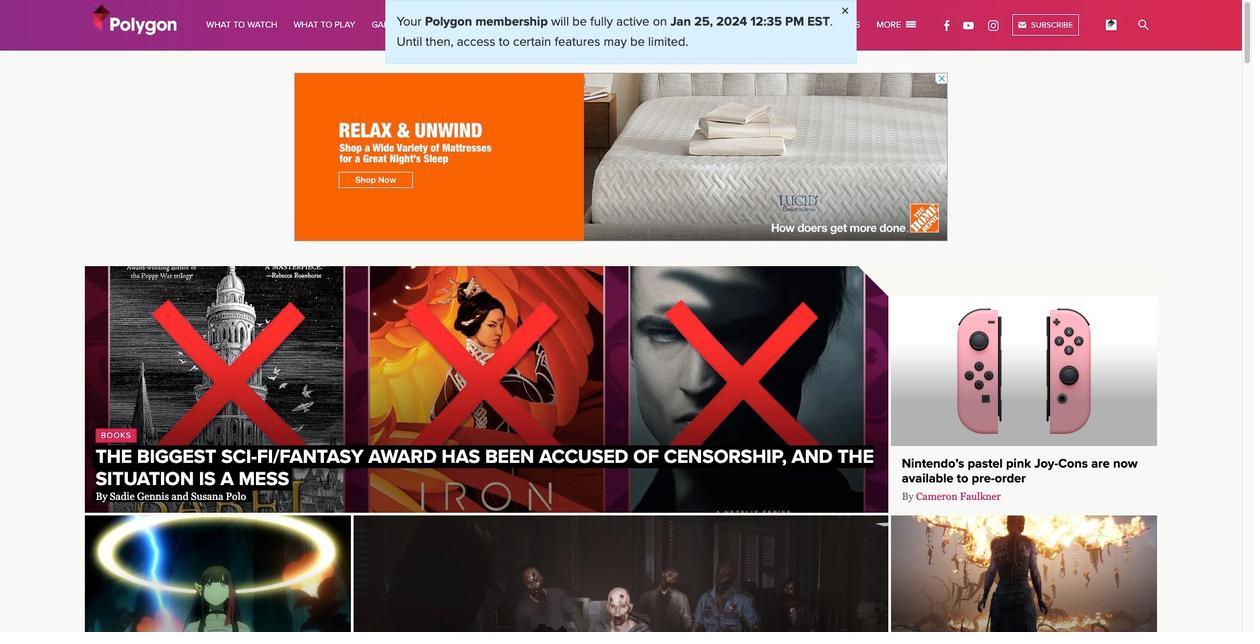 Task type: describe. For each thing, give the bounding box(es) containing it.
senua standing in front of a burning tree in hellblade: senua's sacrifice. image
[[892, 515, 1158, 632]]

a player character aims at a group of zombies in a dark room in a screenshot from the day before image
[[354, 515, 889, 632]]

advertisement element
[[295, 73, 948, 241]]

an anime girl with red highlights in her hair stands in an alien forest with glowing plants, a glowing halo hovering over her body with a bolt of lighting surging in the foreground in metallic rouge. image
[[85, 515, 351, 632]]



Task type: locate. For each thing, give the bounding box(es) containing it.
a collage of the covers of babel: or the necessity of violence and iron widow and the poster for netflix's sandman series, each with a red x over the image. in the background is the tiled logo of worldcon 2023. image
[[85, 266, 889, 513]]

a photo of two nintendo switch joy-con controllers in pastel pink color. image
[[892, 297, 1158, 446]]



Task type: vqa. For each thing, say whether or not it's contained in the screenshot.
the An anime girl with red highlights in her hair stands in an alien forest with glowing plants, a glowing halo hovering over her body with a bolt of lighting surging in the foreground in Metallic Rouge. image
yes



